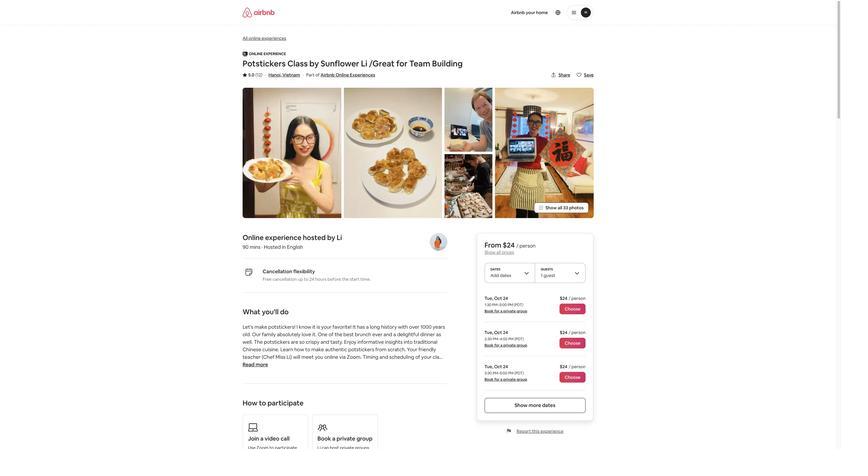Task type: describe. For each thing, give the bounding box(es) containing it.
start
[[350, 277, 360, 282]]

group for tue, oct 24 1:30 pm–3:00 pm (pdt) book for a private group
[[517, 309, 528, 314]]

for for tue, oct 24 3:30 pm–5:00 pm (pdt) book for a private group
[[495, 377, 500, 382]]

tasty.
[[331, 339, 343, 346]]

cuisine.
[[263, 347, 280, 353]]

book for tue, oct 24 3:30 pm–5:00 pm (pdt) book for a private group
[[485, 377, 494, 382]]

· inside the online experience hosted by li 90 mins · hosted in english
[[262, 244, 263, 251]]

you'll
[[262, 308, 279, 317]]

has
[[357, 324, 365, 331]]

online inside 'let's make potstickers! i know it is your favorite! it has a long history with over 1000 years old. our family absolutely love it. one of the best brunch ever and a delightful dinner as well. the potstickers are so crispy and tasty. enjoy informative insights into traditional chinese cuisine. learn how to make authentic potstickers from scratch.  your friendly teacher (chef miss li) will meet you online via zoom. timing and scheduling of your cla… read more'
[[325, 354, 339, 361]]

hanoi,
[[269, 72, 282, 78]]

5.0
[[249, 72, 255, 78]]

how
[[295, 347, 304, 353]]

choose for tue, oct 24 3:30 pm–5:00 pm (pdt) book for a private group
[[565, 375, 581, 381]]

time.
[[361, 277, 371, 282]]

$24 / person for tue, oct 24 3:30 pm–5:00 pm (pdt) book for a private group
[[560, 364, 586, 370]]

show more dates
[[515, 403, 556, 409]]

1:30
[[485, 303, 492, 308]]

(pdt) for tue, oct 24 3:30 pm–5:00 pm (pdt) book for a private group
[[515, 371, 524, 376]]

hours
[[316, 277, 327, 282]]

cancellation flexibility free cancellation up to 24 hours before the start time.
[[263, 269, 371, 282]]

pm–4:00
[[493, 337, 508, 342]]

(pdt) for tue, oct 24 1:30 pm–3:00 pm (pdt) book for a private group
[[514, 303, 524, 308]]

are
[[291, 339, 299, 346]]

a inside tue, oct 24 1:30 pm–3:00 pm (pdt) book for a private group
[[501, 309, 503, 314]]

1 vertical spatial experience
[[541, 429, 564, 435]]

potstickers
[[243, 58, 286, 69]]

family
[[262, 332, 276, 338]]

pm for tue, oct 24 1:30 pm–3:00 pm (pdt) book for a private group
[[508, 303, 513, 308]]

informative
[[358, 339, 384, 346]]

2 vertical spatial to
[[259, 399, 266, 408]]

0 vertical spatial all
[[558, 205, 563, 211]]

90
[[243, 244, 249, 251]]

our
[[252, 332, 261, 338]]

video
[[265, 435, 280, 443]]

all online experiences
[[243, 35, 287, 41]]

experiences
[[350, 72, 376, 78]]

history
[[381, 324, 397, 331]]

learn
[[281, 347, 294, 353]]

24 for tue, oct 24 1:30 pm–3:00 pm (pdt) book for a private group
[[503, 296, 509, 302]]

group for tue, oct 24 3:30 pm–5:00 pm (pdt) book for a private group
[[517, 377, 528, 382]]

5.0 (12)
[[249, 72, 263, 78]]

all online experiences link
[[243, 35, 287, 41]]

guests 1 guest
[[541, 268, 556, 279]]

best
[[344, 332, 354, 338]]

join a video call
[[248, 435, 290, 443]]

from
[[376, 347, 387, 353]]

show all 33 photos
[[546, 205, 584, 211]]

1 horizontal spatial more
[[529, 403, 542, 409]]

save
[[585, 72, 594, 78]]

friendly
[[419, 347, 436, 353]]

traditional
[[414, 339, 438, 346]]

2 vertical spatial your
[[422, 354, 432, 361]]

$24 / person for tue, oct 24 1:30 pm–3:00 pm (pdt) book for a private group
[[560, 296, 586, 302]]

so
[[300, 339, 305, 346]]

$24 for tue, oct 24 1:30 pm–3:00 pm (pdt) book for a private group
[[560, 296, 568, 302]]

how to participate
[[243, 399, 304, 408]]

add
[[491, 273, 499, 279]]

do
[[280, 308, 289, 317]]

let's
[[243, 324, 254, 331]]

private for tue, oct 24 1:30 pm–3:00 pm (pdt) book for a private group
[[504, 309, 516, 314]]

years
[[433, 324, 445, 331]]

airbnb your home
[[511, 10, 548, 15]]

dates add dates
[[491, 268, 512, 279]]

your
[[407, 347, 418, 353]]

save button
[[575, 70, 597, 80]]

report this experience button
[[507, 429, 564, 435]]

favorite!
[[333, 324, 352, 331]]

sunflower
[[321, 58, 360, 69]]

$24 for tue, oct 24 2:30 pm–4:00 pm (pdt) book for a private group
[[560, 330, 568, 336]]

0 vertical spatial potstickers
[[264, 339, 290, 346]]

absolutely
[[277, 332, 301, 338]]

(12)
[[256, 72, 263, 78]]

hanoi, vietnam link
[[269, 72, 300, 78]]

pm–3:00
[[493, 303, 507, 308]]

home
[[537, 10, 548, 15]]

participate
[[268, 399, 304, 408]]

old.
[[243, 332, 251, 338]]

love
[[302, 332, 311, 338]]

1 vertical spatial and
[[321, 339, 330, 346]]

choose link for tue, oct 24 1:30 pm–3:00 pm (pdt) book for a private group
[[560, 304, 586, 315]]

what you'll do
[[243, 308, 289, 317]]

0 vertical spatial online
[[336, 72, 349, 78]]

1
[[541, 273, 543, 279]]

report this experience
[[517, 429, 564, 435]]

tue, for tue, oct 24 1:30 pm–3:00 pm (pdt) book for a private group
[[485, 296, 494, 302]]

a inside tue, oct 24 3:30 pm–5:00 pm (pdt) book for a private group
[[501, 377, 503, 382]]

part
[[306, 72, 315, 78]]

mins
[[250, 244, 261, 251]]

private for tue, oct 24 3:30 pm–5:00 pm (pdt) book for a private group
[[504, 377, 516, 382]]

to inside cancellation flexibility free cancellation up to 24 hours before the start time.
[[304, 277, 309, 282]]

pm for tue, oct 24 2:30 pm–4:00 pm (pdt) book for a private group
[[509, 337, 514, 342]]

up
[[298, 277, 303, 282]]

ever
[[373, 332, 383, 338]]

by
[[310, 58, 319, 69]]

cla…
[[433, 354, 443, 361]]

chinese
[[243, 347, 261, 353]]

person for tue, oct 24 2:30 pm–4:00 pm (pdt) book for a private group
[[572, 330, 586, 336]]

this
[[532, 429, 540, 435]]

join
[[248, 435, 259, 443]]

you
[[315, 354, 324, 361]]

from
[[485, 241, 502, 250]]

2 horizontal spatial of
[[416, 354, 421, 361]]

read
[[243, 362, 255, 368]]

for for tue, oct 24 2:30 pm–4:00 pm (pdt) book for a private group
[[495, 343, 500, 348]]

from $24 / person show all prices
[[485, 241, 536, 255]]

0 horizontal spatial airbnb
[[321, 72, 335, 78]]

0 vertical spatial online
[[249, 35, 261, 41]]

show all prices button
[[485, 250, 515, 255]]

person inside "from $24 / person show all prices"
[[520, 243, 536, 249]]

the inside 'let's make potstickers! i know it is your favorite! it has a long history with over 1000 years old. our family absolutely love it. one of the best brunch ever and a delightful dinner as well. the potstickers are so crispy and tasty. enjoy informative insights into traditional chinese cuisine. learn how to make authentic potstickers from scratch.  your friendly teacher (chef miss li) will meet you online via zoom. timing and scheduling of your cla… read more'
[[335, 332, 343, 338]]

the
[[254, 339, 263, 346]]

in
[[282, 244, 286, 251]]

24 inside cancellation flexibility free cancellation up to 24 hours before the start time.
[[310, 277, 315, 282]]

airbnb your home link
[[508, 6, 552, 19]]

cancellation
[[263, 269, 293, 275]]

report
[[517, 429, 531, 435]]

choose for tue, oct 24 2:30 pm–4:00 pm (pdt) book for a private group
[[565, 341, 581, 346]]

$24 inside "from $24 / person show all prices"
[[503, 241, 515, 250]]

1 vertical spatial potstickers
[[349, 347, 375, 353]]

(pdt) for tue, oct 24 2:30 pm–4:00 pm (pdt) book for a private group
[[515, 337, 524, 342]]

scratch.
[[388, 347, 406, 353]]

show inside "from $24 / person show all prices"
[[485, 250, 496, 255]]

teacher
[[243, 354, 261, 361]]

/ for tue, oct 24 3:30 pm–5:00 pm (pdt) book for a private group
[[569, 364, 571, 370]]

1 horizontal spatial ·
[[265, 72, 266, 78]]

3:30
[[485, 371, 492, 376]]

group for tue, oct 24 2:30 pm–4:00 pm (pdt) book for a private group
[[517, 343, 528, 348]]

0 horizontal spatial of
[[316, 72, 320, 78]]



Task type: locate. For each thing, give the bounding box(es) containing it.
2 vertical spatial show
[[515, 403, 528, 409]]

oct for tue, oct 24 2:30 pm–4:00 pm (pdt) book for a private group
[[495, 330, 503, 336]]

airbnb online experiences link
[[321, 72, 376, 78]]

oct inside tue, oct 24 3:30 pm–5:00 pm (pdt) book for a private group
[[495, 364, 503, 370]]

$24 / person
[[560, 296, 586, 302], [560, 330, 586, 336], [560, 364, 586, 370]]

2 choose from the top
[[565, 341, 581, 346]]

a inside tue, oct 24 2:30 pm–4:00 pm (pdt) book for a private group
[[501, 343, 503, 348]]

0 horizontal spatial potstickers
[[264, 339, 290, 346]]

share
[[559, 72, 571, 78]]

and down one
[[321, 339, 330, 346]]

person for tue, oct 24 3:30 pm–5:00 pm (pdt) book for a private group
[[572, 364, 586, 370]]

2 horizontal spatial your
[[526, 10, 536, 15]]

online down sunflower
[[336, 72, 349, 78]]

0 vertical spatial to
[[304, 277, 309, 282]]

pm right pm–3:00 at bottom
[[508, 303, 513, 308]]

book for a private group link down pm–3:00 at bottom
[[485, 309, 528, 314]]

private inside tue, oct 24 2:30 pm–4:00 pm (pdt) book for a private group
[[504, 343, 516, 348]]

book for a private group link down pm–5:00
[[485, 377, 528, 382]]

cancellation
[[273, 277, 297, 282]]

1 choose link from the top
[[560, 304, 586, 315]]

dates up report this experience
[[543, 403, 556, 409]]

before
[[328, 277, 341, 282]]

li)
[[287, 354, 292, 361]]

more
[[256, 362, 268, 368], [529, 403, 542, 409]]

zoom.
[[347, 354, 362, 361]]

make up our
[[255, 324, 267, 331]]

24 up pm–3:00 at bottom
[[503, 296, 509, 302]]

1 book for a private group link from the top
[[485, 309, 528, 314]]

1 vertical spatial oct
[[495, 330, 503, 336]]

to right up
[[304, 277, 309, 282]]

your left the home
[[526, 10, 536, 15]]

0 horizontal spatial online
[[249, 35, 261, 41]]

choose link
[[560, 304, 586, 315], [560, 338, 586, 349], [560, 372, 586, 383]]

building
[[432, 58, 463, 69]]

24 for tue, oct 24 3:30 pm–5:00 pm (pdt) book for a private group
[[503, 364, 509, 370]]

group inside tue, oct 24 1:30 pm–3:00 pm (pdt) book for a private group
[[517, 309, 528, 314]]

airbnb inside profile element
[[511, 10, 525, 15]]

to inside 'let's make potstickers! i know it is your favorite! it has a long history with over 1000 years old. our family absolutely love it. one of the best brunch ever and a delightful dinner as well. the potstickers are so crispy and tasty. enjoy informative insights into traditional chinese cuisine. learn how to make authentic potstickers from scratch.  your friendly teacher (chef miss li) will meet you online via zoom. timing and scheduling of your cla… read more'
[[306, 347, 311, 353]]

(pdt) right pm–5:00
[[515, 371, 524, 376]]

/ inside "from $24 / person show all prices"
[[517, 243, 519, 249]]

tue, for tue, oct 24 2:30 pm–4:00 pm (pdt) book for a private group
[[485, 330, 494, 336]]

(pdt)
[[514, 303, 524, 308], [515, 337, 524, 342], [515, 371, 524, 376]]

guests
[[541, 268, 553, 272]]

pm right pm–5:00
[[509, 371, 514, 376]]

· right (12)
[[265, 72, 266, 78]]

0 vertical spatial more
[[256, 362, 268, 368]]

$24
[[503, 241, 515, 250], [560, 296, 568, 302], [560, 330, 568, 336], [560, 364, 568, 370]]

crispy
[[306, 339, 320, 346]]

online inside the online experience hosted by li 90 mins · hosted in english
[[243, 233, 264, 242]]

1 vertical spatial pm
[[509, 337, 514, 342]]

i
[[297, 324, 298, 331]]

(pdt) right pm–3:00 at bottom
[[514, 303, 524, 308]]

1 horizontal spatial all
[[558, 205, 563, 211]]

0 horizontal spatial ·
[[262, 244, 263, 251]]

more down (chef
[[256, 362, 268, 368]]

and down the from
[[380, 354, 389, 361]]

book for tue, oct 24 2:30 pm–4:00 pm (pdt) book for a private group
[[485, 343, 494, 348]]

1 vertical spatial $24 / person
[[560, 330, 586, 336]]

24 for tue, oct 24 2:30 pm–4:00 pm (pdt) book for a private group
[[503, 330, 509, 336]]

your right "is" at the left bottom of the page
[[321, 324, 332, 331]]

2 choose link from the top
[[560, 338, 586, 349]]

1 vertical spatial airbnb
[[321, 72, 335, 78]]

3 tue, from the top
[[485, 364, 494, 370]]

private inside tue, oct 24 1:30 pm–3:00 pm (pdt) book for a private group
[[504, 309, 516, 314]]

1 vertical spatial choose
[[565, 341, 581, 346]]

show for show all 33 photos
[[546, 205, 557, 211]]

0 vertical spatial airbnb
[[511, 10, 525, 15]]

0 horizontal spatial show
[[485, 250, 496, 255]]

2 vertical spatial book for a private group link
[[485, 377, 528, 382]]

choose
[[565, 307, 581, 312], [565, 341, 581, 346], [565, 375, 581, 381]]

book for a private group link down pm–4:00
[[485, 343, 528, 348]]

book for a private group link for tue, oct 24 2:30 pm–4:00 pm (pdt) book for a private group
[[485, 343, 528, 348]]

1 vertical spatial of
[[329, 332, 334, 338]]

2 vertical spatial oct
[[495, 364, 503, 370]]

know
[[299, 324, 312, 331]]

scheduling
[[390, 354, 415, 361]]

timing
[[363, 354, 379, 361]]

make up the you
[[312, 347, 324, 353]]

will
[[293, 354, 301, 361]]

1 vertical spatial more
[[529, 403, 542, 409]]

potstickers up cuisine.
[[264, 339, 290, 346]]

1 vertical spatial online
[[325, 354, 339, 361]]

2 tue, from the top
[[485, 330, 494, 336]]

24 up pm–5:00
[[503, 364, 509, 370]]

learn more about the host, li. image
[[430, 233, 448, 251], [430, 233, 448, 251]]

call
[[281, 435, 290, 443]]

tue, inside tue, oct 24 2:30 pm–4:00 pm (pdt) book for a private group
[[485, 330, 494, 336]]

all inside "from $24 / person show all prices"
[[497, 250, 501, 255]]

dates
[[491, 268, 501, 272]]

tue, for tue, oct 24 3:30 pm–5:00 pm (pdt) book for a private group
[[485, 364, 494, 370]]

potstickers
[[264, 339, 290, 346], [349, 347, 375, 353]]

oct inside tue, oct 24 1:30 pm–3:00 pm (pdt) book for a private group
[[495, 296, 503, 302]]

oct for tue, oct 24 1:30 pm–3:00 pm (pdt) book for a private group
[[495, 296, 503, 302]]

2 $24 / person from the top
[[560, 330, 586, 336]]

online experience hosted by li 90 mins · hosted in english
[[243, 233, 342, 251]]

book for a private group link for tue, oct 24 1:30 pm–3:00 pm (pdt) book for a private group
[[485, 309, 528, 314]]

$24 / person for tue, oct 24 2:30 pm–4:00 pm (pdt) book for a private group
[[560, 330, 586, 336]]

2 oct from the top
[[495, 330, 503, 336]]

2 vertical spatial choose
[[565, 375, 581, 381]]

dates
[[500, 273, 512, 279], [543, 403, 556, 409]]

pm for tue, oct 24 3:30 pm–5:00 pm (pdt) book for a private group
[[509, 371, 514, 376]]

$24 for tue, oct 24 3:30 pm–5:00 pm (pdt) book for a private group
[[560, 364, 568, 370]]

person for tue, oct 24 1:30 pm–3:00 pm (pdt) book for a private group
[[572, 296, 586, 302]]

3 oct from the top
[[495, 364, 503, 370]]

vietnam
[[283, 72, 300, 78]]

and down history
[[384, 332, 393, 338]]

prices
[[502, 250, 515, 255]]

to right the how
[[259, 399, 266, 408]]

potstickers up zoom.
[[349, 347, 375, 353]]

online
[[336, 72, 349, 78], [243, 233, 264, 242]]

experiences
[[262, 35, 287, 41]]

with
[[398, 324, 408, 331]]

1000
[[421, 324, 432, 331]]

2 vertical spatial tue,
[[485, 364, 494, 370]]

24 inside tue, oct 24 2:30 pm–4:00 pm (pdt) book for a private group
[[503, 330, 509, 336]]

more up report this experience button
[[529, 403, 542, 409]]

your down "friendly"
[[422, 354, 432, 361]]

free
[[263, 277, 272, 282]]

experience right this at bottom right
[[541, 429, 564, 435]]

1 $24 / person from the top
[[560, 296, 586, 302]]

brunch
[[355, 332, 372, 338]]

of right the part
[[316, 72, 320, 78]]

0 vertical spatial show
[[546, 205, 557, 211]]

/great
[[369, 58, 395, 69]]

0 vertical spatial experience
[[265, 233, 302, 242]]

of right one
[[329, 332, 334, 338]]

pm inside tue, oct 24 2:30 pm–4:00 pm (pdt) book for a private group
[[509, 337, 514, 342]]

show left prices
[[485, 250, 496, 255]]

0 vertical spatial $24 / person
[[560, 296, 586, 302]]

private for tue, oct 24 2:30 pm–4:00 pm (pdt) book for a private group
[[504, 343, 516, 348]]

oct inside tue, oct 24 2:30 pm–4:00 pm (pdt) book for a private group
[[495, 330, 503, 336]]

pm
[[508, 303, 513, 308], [509, 337, 514, 342], [509, 371, 514, 376]]

book for tue, oct 24 1:30 pm–3:00 pm (pdt) book for a private group
[[485, 309, 494, 314]]

over
[[409, 324, 420, 331]]

1 choose from the top
[[565, 307, 581, 312]]

24 left hours
[[310, 277, 315, 282]]

1 tue, from the top
[[485, 296, 494, 302]]

dates right add
[[500, 273, 512, 279]]

your inside profile element
[[526, 10, 536, 15]]

guest
[[544, 273, 556, 279]]

2 horizontal spatial show
[[546, 205, 557, 211]]

group
[[517, 309, 528, 314], [517, 343, 528, 348], [517, 377, 528, 382], [357, 435, 373, 443]]

the left start
[[342, 277, 349, 282]]

1 vertical spatial choose link
[[560, 338, 586, 349]]

(pdt) inside tue, oct 24 1:30 pm–3:00 pm (pdt) book for a private group
[[514, 303, 524, 308]]

24 inside tue, oct 24 1:30 pm–3:00 pm (pdt) book for a private group
[[503, 296, 509, 302]]

group inside tue, oct 24 2:30 pm–4:00 pm (pdt) book for a private group
[[517, 343, 528, 348]]

for inside tue, oct 24 3:30 pm–5:00 pm (pdt) book for a private group
[[495, 377, 500, 382]]

hosted
[[264, 244, 281, 251]]

1 vertical spatial to
[[306, 347, 311, 353]]

profile element
[[426, 0, 594, 25]]

2 vertical spatial (pdt)
[[515, 371, 524, 376]]

how
[[243, 399, 258, 408]]

· right the mins
[[262, 244, 263, 251]]

what
[[243, 308, 261, 317]]

all
[[558, 205, 563, 211], [497, 250, 501, 255]]

1 vertical spatial tue,
[[485, 330, 494, 336]]

tue, oct 24 2:30 pm–4:00 pm (pdt) book for a private group
[[485, 330, 528, 348]]

1 vertical spatial online
[[243, 233, 264, 242]]

1 vertical spatial make
[[312, 347, 324, 353]]

1 horizontal spatial online
[[325, 354, 339, 361]]

2 vertical spatial choose link
[[560, 372, 586, 383]]

0 vertical spatial book for a private group link
[[485, 309, 528, 314]]

tue, inside tue, oct 24 1:30 pm–3:00 pm (pdt) book for a private group
[[485, 296, 494, 302]]

1 horizontal spatial your
[[422, 354, 432, 361]]

experience
[[264, 51, 286, 56]]

33
[[564, 205, 569, 211]]

show up report
[[515, 403, 528, 409]]

0 horizontal spatial experience
[[265, 233, 302, 242]]

online up the mins
[[243, 233, 264, 242]]

for down pm–4:00
[[495, 343, 500, 348]]

24 inside tue, oct 24 3:30 pm–5:00 pm (pdt) book for a private group
[[503, 364, 509, 370]]

book inside tue, oct 24 2:30 pm–4:00 pm (pdt) book for a private group
[[485, 343, 494, 348]]

0 vertical spatial dates
[[500, 273, 512, 279]]

/ for tue, oct 24 1:30 pm–3:00 pm (pdt) book for a private group
[[569, 296, 571, 302]]

online right all
[[249, 35, 261, 41]]

(pdt) inside tue, oct 24 3:30 pm–5:00 pm (pdt) book for a private group
[[515, 371, 524, 376]]

potstickers!
[[269, 324, 296, 331]]

oct up pm–4:00
[[495, 330, 503, 336]]

choose for tue, oct 24 1:30 pm–3:00 pm (pdt) book for a private group
[[565, 307, 581, 312]]

airbnb
[[511, 10, 525, 15], [321, 72, 335, 78]]

2 vertical spatial $24 / person
[[560, 364, 586, 370]]

tue, up "3:30" at the bottom
[[485, 364, 494, 370]]

0 vertical spatial choose
[[565, 307, 581, 312]]

english
[[287, 244, 303, 251]]

oct up pm–3:00 at bottom
[[495, 296, 503, 302]]

read more button
[[243, 361, 268, 369]]

the up tasty.
[[335, 332, 343, 338]]

1 vertical spatial your
[[321, 324, 332, 331]]

3 book for a private group link from the top
[[485, 377, 528, 382]]

the
[[342, 277, 349, 282], [335, 332, 343, 338]]

0 vertical spatial oct
[[495, 296, 503, 302]]

/ for tue, oct 24 2:30 pm–4:00 pm (pdt) book for a private group
[[569, 330, 571, 336]]

flexibility
[[294, 269, 315, 275]]

all left prices
[[497, 250, 501, 255]]

0 horizontal spatial make
[[255, 324, 267, 331]]

dates for dates add dates
[[500, 273, 512, 279]]

0 vertical spatial and
[[384, 332, 393, 338]]

1 vertical spatial all
[[497, 250, 501, 255]]

2 book for a private group link from the top
[[485, 343, 528, 348]]

1 vertical spatial book for a private group link
[[485, 343, 528, 348]]

airbnb left the home
[[511, 10, 525, 15]]

choose link for tue, oct 24 2:30 pm–4:00 pm (pdt) book for a private group
[[560, 338, 586, 349]]

1 horizontal spatial make
[[312, 347, 324, 353]]

0 horizontal spatial all
[[497, 250, 501, 255]]

1 vertical spatial the
[[335, 332, 343, 338]]

2 vertical spatial pm
[[509, 371, 514, 376]]

1 horizontal spatial experience
[[541, 429, 564, 435]]

0 horizontal spatial your
[[321, 324, 332, 331]]

private inside tue, oct 24 3:30 pm–5:00 pm (pdt) book for a private group
[[504, 377, 516, 382]]

pm inside tue, oct 24 3:30 pm–5:00 pm (pdt) book for a private group
[[509, 371, 514, 376]]

0 vertical spatial of
[[316, 72, 320, 78]]

2 horizontal spatial ·
[[303, 72, 304, 78]]

experience cover photo image
[[243, 88, 342, 218], [243, 88, 342, 218]]

more inside 'let's make potstickers! i know it is your favorite! it has a long history with over 1000 years old. our family absolutely love it. one of the best brunch ever and a delightful dinner as well. the potstickers are so crispy and tasty. enjoy informative insights into traditional chinese cuisine. learn how to make authentic potstickers from scratch.  your friendly teacher (chef miss li) will meet you online via zoom. timing and scheduling of your cla… read more'
[[256, 362, 268, 368]]

1 horizontal spatial airbnb
[[511, 10, 525, 15]]

dinner
[[421, 332, 435, 338]]

0 horizontal spatial more
[[256, 362, 268, 368]]

experience up in
[[265, 233, 302, 242]]

3 choose link from the top
[[560, 372, 586, 383]]

pm inside tue, oct 24 1:30 pm–3:00 pm (pdt) book for a private group
[[508, 303, 513, 308]]

2 vertical spatial and
[[380, 354, 389, 361]]

of down your
[[416, 354, 421, 361]]

0 vertical spatial (pdt)
[[514, 303, 524, 308]]

tue, up 1:30
[[485, 296, 494, 302]]

1 vertical spatial show
[[485, 250, 496, 255]]

0 vertical spatial the
[[342, 277, 349, 282]]

delightful
[[398, 332, 419, 338]]

tue, up 2:30
[[485, 330, 494, 336]]

book inside tue, oct 24 3:30 pm–5:00 pm (pdt) book for a private group
[[485, 377, 494, 382]]

dates inside dates add dates
[[500, 273, 512, 279]]

show for show more dates
[[515, 403, 528, 409]]

for left team
[[397, 58, 408, 69]]

workday team building image
[[495, 88, 594, 218], [495, 88, 594, 218]]

is
[[317, 324, 320, 331]]

0 vertical spatial tue,
[[485, 296, 494, 302]]

the inside cancellation flexibility free cancellation up to 24 hours before the start time.
[[342, 277, 349, 282]]

choose link for tue, oct 24 3:30 pm–5:00 pm (pdt) book for a private group
[[560, 372, 586, 383]]

pm–5:00
[[493, 371, 508, 376]]

experience inside the online experience hosted by li 90 mins · hosted in english
[[265, 233, 302, 242]]

for down pm–5:00
[[495, 377, 500, 382]]

1 horizontal spatial of
[[329, 332, 334, 338]]

0 vertical spatial make
[[255, 324, 267, 331]]

0 vertical spatial your
[[526, 10, 536, 15]]

1 horizontal spatial online
[[336, 72, 349, 78]]

all left 33
[[558, 205, 563, 211]]

2 vertical spatial of
[[416, 354, 421, 361]]

group inside tue, oct 24 3:30 pm–5:00 pm (pdt) book for a private group
[[517, 377, 528, 382]]

for down pm–3:00 at bottom
[[495, 309, 500, 314]]

filedfisher team building düsseldorf image
[[445, 88, 493, 152], [445, 88, 493, 152]]

miss
[[276, 354, 286, 361]]

book for a private group link for tue, oct 24 3:30 pm–5:00 pm (pdt) book for a private group
[[485, 377, 528, 382]]

oct up pm–5:00
[[495, 364, 503, 370]]

potstickers class by sunflower li /great for team building
[[243, 58, 463, 69]]

1 oct from the top
[[495, 296, 503, 302]]

oct for tue, oct 24 3:30 pm–5:00 pm (pdt) book for a private group
[[495, 364, 503, 370]]

1 vertical spatial dates
[[543, 403, 556, 409]]

for for tue, oct 24 1:30 pm–3:00 pm (pdt) book for a private group
[[495, 309, 500, 314]]

well.
[[243, 339, 253, 346]]

meet
[[302, 354, 314, 361]]

experience
[[265, 233, 302, 242], [541, 429, 564, 435]]

dates for show more dates
[[543, 403, 556, 409]]

book inside tue, oct 24 1:30 pm–3:00 pm (pdt) book for a private group
[[485, 309, 494, 314]]

excellent kiddo students in italy image
[[445, 154, 493, 218], [445, 154, 493, 218]]

0 vertical spatial pm
[[508, 303, 513, 308]]

0 horizontal spatial online
[[243, 233, 264, 242]]

0 horizontal spatial dates
[[500, 273, 512, 279]]

pm right pm–4:00
[[509, 337, 514, 342]]

tue, inside tue, oct 24 3:30 pm–5:00 pm (pdt) book for a private group
[[485, 364, 494, 370]]

as
[[436, 332, 441, 338]]

0 vertical spatial choose link
[[560, 304, 586, 315]]

· left the part
[[303, 72, 304, 78]]

show left 33
[[546, 205, 557, 211]]

(pdt) right pm–4:00
[[515, 337, 524, 342]]

1 vertical spatial (pdt)
[[515, 337, 524, 342]]

airbnb down sunflower
[[321, 72, 335, 78]]

1 horizontal spatial potstickers
[[349, 347, 375, 353]]

1 horizontal spatial dates
[[543, 403, 556, 409]]

3 $24 / person from the top
[[560, 364, 586, 370]]

1 horizontal spatial show
[[515, 403, 528, 409]]

your
[[526, 10, 536, 15], [321, 324, 332, 331], [422, 354, 432, 361]]

for inside tue, oct 24 2:30 pm–4:00 pm (pdt) book for a private group
[[495, 343, 500, 348]]

3 choose from the top
[[565, 375, 581, 381]]

online
[[249, 51, 263, 56]]

show more dates link
[[485, 398, 586, 414]]

tue, oct 24 1:30 pm–3:00 pm (pdt) book for a private group
[[485, 296, 528, 314]]

for inside tue, oct 24 1:30 pm–3:00 pm (pdt) book for a private group
[[495, 309, 500, 314]]

potstickers class image
[[344, 88, 442, 218], [344, 88, 442, 218]]

to up "meet"
[[306, 347, 311, 353]]

(pdt) inside tue, oct 24 2:30 pm–4:00 pm (pdt) book for a private group
[[515, 337, 524, 342]]

24 up pm–4:00
[[503, 330, 509, 336]]

book for a private group link
[[485, 309, 528, 314], [485, 343, 528, 348], [485, 377, 528, 382]]

online down authentic
[[325, 354, 339, 361]]

oct
[[495, 296, 503, 302], [495, 330, 503, 336], [495, 364, 503, 370]]



Task type: vqa. For each thing, say whether or not it's contained in the screenshot.
1st Marathon, from right
no



